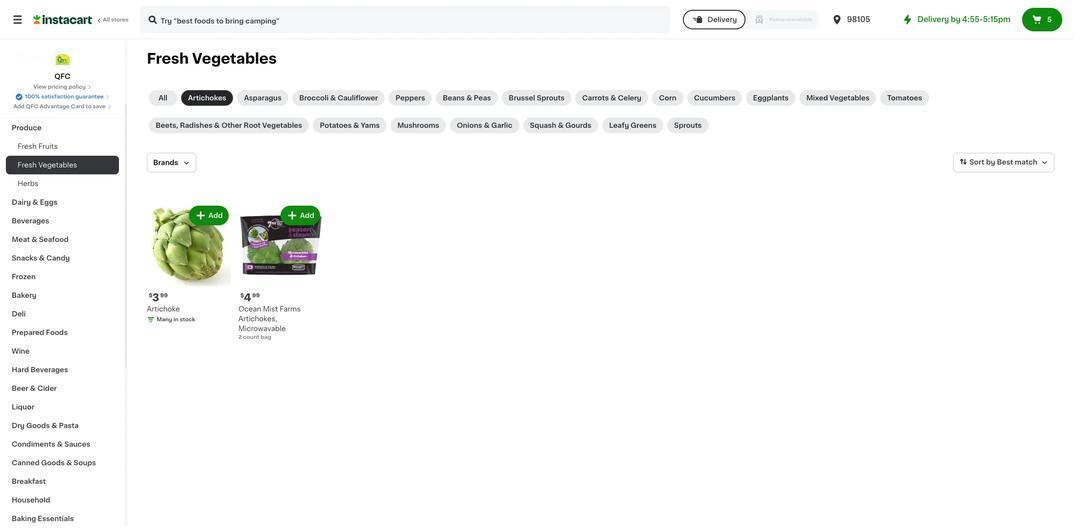 Task type: vqa. For each thing, say whether or not it's contained in the screenshot.
"Dairy"
yes



Task type: locate. For each thing, give the bounding box(es) containing it.
0 vertical spatial fresh vegetables
[[147, 51, 277, 66]]

beans & peas link
[[436, 90, 498, 106]]

& left the soups
[[66, 460, 72, 466]]

squash
[[530, 122, 557, 129]]

beets,
[[156, 122, 178, 129]]

beverages inside "link"
[[12, 218, 49, 224]]

by
[[952, 16, 961, 23], [987, 159, 996, 166]]

potatoes
[[320, 122, 352, 129]]

0 vertical spatial all
[[103, 17, 110, 23]]

by for sort
[[987, 159, 996, 166]]

peas
[[474, 95, 491, 101]]

add button for 3
[[190, 207, 228, 224]]

microwavable
[[239, 325, 286, 332]]

0 horizontal spatial 99
[[160, 293, 168, 298]]

0 vertical spatial goods
[[26, 422, 50, 429]]

1 product group from the left
[[147, 204, 231, 326]]

100% satisfaction guarantee
[[25, 94, 104, 99]]

fresh inside "link"
[[18, 143, 37, 150]]

herbs link
[[6, 174, 119, 193]]

$ inside $ 3 99
[[149, 293, 153, 298]]

dairy
[[12, 199, 31, 206]]

1 horizontal spatial add button
[[282, 207, 319, 224]]

all left stores
[[103, 17, 110, 23]]

garlic
[[492, 122, 513, 129]]

None search field
[[140, 6, 671, 33]]

& left pasta
[[52, 422, 57, 429]]

& for beans & peas
[[467, 95, 473, 101]]

1 horizontal spatial product group
[[239, 204, 322, 342]]

0 horizontal spatial fresh vegetables
[[18, 162, 77, 169]]

recipes
[[12, 87, 41, 94]]

all
[[103, 17, 110, 23], [159, 95, 168, 101]]

& right beer
[[30, 385, 36, 392]]

2 product group from the left
[[239, 204, 322, 342]]

delivery by 4:55-5:15pm
[[918, 16, 1011, 23]]

99 inside $ 3 99
[[160, 293, 168, 298]]

brussel
[[509, 95, 536, 101]]

99 right 4
[[252, 293, 260, 298]]

qfc inside add qfc advantage card to save "link"
[[26, 104, 38, 109]]

bakery link
[[6, 286, 119, 305]]

0 vertical spatial fresh
[[147, 51, 189, 66]]

carrots & celery
[[583, 95, 642, 101]]

beverages up the cider
[[31, 366, 68, 373]]

1 vertical spatial beverages
[[31, 366, 68, 373]]

& left gourds
[[558, 122, 564, 129]]

0 horizontal spatial qfc
[[26, 104, 38, 109]]

vegetables down the fresh fruits "link"
[[38, 162, 77, 169]]

beans
[[443, 95, 465, 101]]

buy it again link
[[6, 26, 119, 46]]

sprouts up squash
[[537, 95, 565, 101]]

by right sort
[[987, 159, 996, 166]]

1 horizontal spatial 99
[[252, 293, 260, 298]]

fresh vegetables up the artichokes link
[[147, 51, 277, 66]]

by inside delivery by 4:55-5:15pm link
[[952, 16, 961, 23]]

fresh vegetables down fruits
[[18, 162, 77, 169]]

4
[[244, 293, 251, 303]]

fresh fruits
[[18, 143, 58, 150]]

fresh
[[147, 51, 189, 66], [18, 143, 37, 150], [18, 162, 37, 169]]

$ inside '$ 4 99'
[[241, 293, 244, 298]]

1 vertical spatial by
[[987, 159, 996, 166]]

99 inside '$ 4 99'
[[252, 293, 260, 298]]

eggplants link
[[747, 90, 796, 106]]

0 horizontal spatial sprouts
[[537, 95, 565, 101]]

broccoli & cauliflower
[[299, 95, 378, 101]]

add qfc advantage card to save
[[13, 104, 106, 109]]

1 horizontal spatial sprouts
[[675, 122, 702, 129]]

2 horizontal spatial add
[[300, 212, 315, 219]]

ocean
[[239, 306, 261, 313]]

condiments & sauces link
[[6, 435, 119, 454]]

onions
[[457, 122, 483, 129]]

$ for 3
[[149, 293, 153, 298]]

by left 4:55-
[[952, 16, 961, 23]]

& for condiments & sauces
[[57, 441, 63, 448]]

all for all
[[159, 95, 168, 101]]

sprouts down corn link
[[675, 122, 702, 129]]

frozen link
[[6, 268, 119, 286]]

5
[[1048, 16, 1053, 23]]

leafy greens link
[[603, 118, 664, 133]]

mushrooms
[[398, 122, 440, 129]]

& left candy
[[39, 255, 45, 262]]

goods up condiments
[[26, 422, 50, 429]]

beer
[[12, 385, 28, 392]]

fresh vegetables
[[147, 51, 277, 66], [18, 162, 77, 169]]

& right meat
[[32, 236, 37, 243]]

count
[[243, 335, 260, 340]]

delivery inside button
[[708, 16, 738, 23]]

add
[[13, 104, 25, 109], [209, 212, 223, 219], [300, 212, 315, 219]]

cucumbers
[[695, 95, 736, 101]]

& left yams
[[354, 122, 359, 129]]

instacart logo image
[[33, 14, 92, 25]]

1 vertical spatial goods
[[41, 460, 65, 466]]

advantage
[[40, 104, 70, 109]]

greens
[[631, 122, 657, 129]]

liquor link
[[6, 398, 119, 416]]

& left other
[[214, 122, 220, 129]]

add qfc advantage card to save link
[[13, 103, 112, 111]]

mixed vegetables link
[[800, 90, 877, 106]]

mushrooms link
[[391, 118, 447, 133]]

sauces
[[64, 441, 90, 448]]

0 vertical spatial qfc
[[55, 73, 70, 80]]

0 horizontal spatial add button
[[190, 207, 228, 224]]

all stores link
[[33, 6, 129, 33]]

& for snacks & candy
[[39, 255, 45, 262]]

baking essentials
[[12, 515, 74, 522]]

carrots & celery link
[[576, 90, 649, 106]]

0 horizontal spatial $
[[149, 293, 153, 298]]

99 for 3
[[160, 293, 168, 298]]

goods
[[26, 422, 50, 429], [41, 460, 65, 466]]

0 horizontal spatial all
[[103, 17, 110, 23]]

vegetables up the artichokes link
[[192, 51, 277, 66]]

delivery for delivery
[[708, 16, 738, 23]]

by inside best match sort by field
[[987, 159, 996, 166]]

product group containing 4
[[239, 204, 322, 342]]

goods down condiments & sauces
[[41, 460, 65, 466]]

2 vertical spatial fresh
[[18, 162, 37, 169]]

100% satisfaction guarantee button
[[15, 91, 110, 101]]

again
[[50, 33, 69, 40]]

2 add button from the left
[[282, 207, 319, 224]]

$ up ocean
[[241, 293, 244, 298]]

1 vertical spatial qfc
[[26, 104, 38, 109]]

1 vertical spatial fresh
[[18, 143, 37, 150]]

add for 4
[[300, 212, 315, 219]]

1 add button from the left
[[190, 207, 228, 224]]

qfc link
[[53, 51, 72, 81]]

in
[[174, 317, 179, 322]]

1 vertical spatial all
[[159, 95, 168, 101]]

$ up artichoke
[[149, 293, 153, 298]]

by for delivery
[[952, 16, 961, 23]]

& right broccoli
[[331, 95, 336, 101]]

& left garlic
[[484, 122, 490, 129]]

& for broccoli & cauliflower
[[331, 95, 336, 101]]

add button
[[190, 207, 228, 224], [282, 207, 319, 224]]

dry goods & pasta
[[12, 422, 79, 429]]

1 horizontal spatial $
[[241, 293, 244, 298]]

0 horizontal spatial product group
[[147, 204, 231, 326]]

1 99 from the left
[[160, 293, 168, 298]]

dry
[[12, 422, 25, 429]]

vegetables right "root"
[[263, 122, 302, 129]]

dairy & eggs link
[[6, 193, 119, 212]]

product group
[[147, 204, 231, 326], [239, 204, 322, 342]]

to
[[86, 104, 92, 109]]

&
[[331, 95, 336, 101], [467, 95, 473, 101], [611, 95, 617, 101], [214, 122, 220, 129], [354, 122, 359, 129], [484, 122, 490, 129], [558, 122, 564, 129], [32, 199, 38, 206], [32, 236, 37, 243], [39, 255, 45, 262], [30, 385, 36, 392], [52, 422, 57, 429], [57, 441, 63, 448], [66, 460, 72, 466]]

pasta
[[59, 422, 79, 429]]

0 horizontal spatial add
[[13, 104, 25, 109]]

& left celery
[[611, 95, 617, 101]]

0 vertical spatial sprouts
[[537, 95, 565, 101]]

mixed
[[807, 95, 829, 101]]

1 $ from the left
[[149, 293, 153, 298]]

Search field
[[141, 7, 670, 32]]

1 vertical spatial fresh vegetables
[[18, 162, 77, 169]]

prepared foods
[[12, 329, 68, 336]]

1 horizontal spatial add
[[209, 212, 223, 219]]

1 horizontal spatial qfc
[[55, 73, 70, 80]]

1 horizontal spatial delivery
[[918, 16, 950, 23]]

vegetables right mixed
[[830, 95, 870, 101]]

deli
[[12, 311, 26, 317]]

lists link
[[6, 46, 119, 66]]

& left sauces
[[57, 441, 63, 448]]

beverages down dairy & eggs
[[12, 218, 49, 224]]

all up beets,
[[159, 95, 168, 101]]

1 horizontal spatial by
[[987, 159, 996, 166]]

0 horizontal spatial by
[[952, 16, 961, 23]]

fresh up herbs
[[18, 162, 37, 169]]

meat & seafood link
[[6, 230, 119, 249]]

baking
[[12, 515, 36, 522]]

0 vertical spatial by
[[952, 16, 961, 23]]

& left eggs
[[32, 199, 38, 206]]

qfc up "view pricing policy" "link" in the left top of the page
[[55, 73, 70, 80]]

seafood
[[39, 236, 69, 243]]

fresh up all link at the left of the page
[[147, 51, 189, 66]]

farms
[[280, 306, 301, 313]]

brands
[[153, 159, 178, 166]]

99 right 3 at the left bottom of page
[[160, 293, 168, 298]]

2 99 from the left
[[252, 293, 260, 298]]

0 vertical spatial beverages
[[12, 218, 49, 224]]

breakfast
[[12, 478, 46, 485]]

brussel sprouts
[[509, 95, 565, 101]]

1 horizontal spatial all
[[159, 95, 168, 101]]

qfc down 100%
[[26, 104, 38, 109]]

sprouts
[[537, 95, 565, 101], [675, 122, 702, 129]]

best match
[[998, 159, 1038, 166]]

2 $ from the left
[[241, 293, 244, 298]]

vegetables inside fresh vegetables link
[[38, 162, 77, 169]]

& left 'peas' at the top left
[[467, 95, 473, 101]]

beets, radishes & other root vegetables link
[[149, 118, 309, 133]]

fresh down produce
[[18, 143, 37, 150]]

0 horizontal spatial delivery
[[708, 16, 738, 23]]



Task type: describe. For each thing, give the bounding box(es) containing it.
ocean mist farms artichokes, microwavable 2 count bag
[[239, 306, 301, 340]]

save
[[93, 104, 106, 109]]

eggs
[[40, 199, 58, 206]]

$ for 4
[[241, 293, 244, 298]]

gourds
[[566, 122, 592, 129]]

potatoes & yams
[[320, 122, 380, 129]]

service type group
[[684, 10, 820, 29]]

recipes link
[[6, 81, 119, 100]]

& for dairy & eggs
[[32, 199, 38, 206]]

1 horizontal spatial fresh vegetables
[[147, 51, 277, 66]]

household link
[[6, 491, 119, 510]]

product group containing 3
[[147, 204, 231, 326]]

goods for canned
[[41, 460, 65, 466]]

Best match Sort by field
[[954, 153, 1055, 172]]

3
[[153, 293, 159, 303]]

yams
[[361, 122, 380, 129]]

corn link
[[653, 90, 684, 106]]

prepared
[[12, 329, 44, 336]]

household
[[12, 497, 50, 504]]

baking essentials link
[[6, 510, 119, 526]]

squash & gourds
[[530, 122, 592, 129]]

& for potatoes & yams
[[354, 122, 359, 129]]

prepared foods link
[[6, 323, 119, 342]]

view
[[33, 84, 47, 90]]

& for meat & seafood
[[32, 236, 37, 243]]

qfc logo image
[[53, 51, 72, 70]]

foods
[[46, 329, 68, 336]]

vegetables inside mixed vegetables link
[[830, 95, 870, 101]]

stock
[[180, 317, 195, 322]]

stores
[[111, 17, 129, 23]]

produce link
[[6, 119, 119, 137]]

corn
[[660, 95, 677, 101]]

goods for dry
[[26, 422, 50, 429]]

produce
[[12, 124, 42, 131]]

condiments
[[12, 441, 55, 448]]

dry goods & pasta link
[[6, 416, 119, 435]]

$ 3 99
[[149, 293, 168, 303]]

fresh for fresh fruits
[[18, 162, 37, 169]]

& for beer & cider
[[30, 385, 36, 392]]

all link
[[149, 90, 177, 106]]

fresh fruits link
[[6, 137, 119, 156]]

beets, radishes & other root vegetables
[[156, 122, 302, 129]]

100%
[[25, 94, 40, 99]]

all for all stores
[[103, 17, 110, 23]]

buy
[[27, 33, 41, 40]]

dairy & eggs
[[12, 199, 58, 206]]

& for squash & gourds
[[558, 122, 564, 129]]

vegetables inside beets, radishes & other root vegetables link
[[263, 122, 302, 129]]

peppers link
[[389, 90, 432, 106]]

asparagus link
[[237, 90, 289, 106]]

hard beverages link
[[6, 361, 119, 379]]

1 vertical spatial sprouts
[[675, 122, 702, 129]]

99 for 4
[[252, 293, 260, 298]]

5:15pm
[[984, 16, 1011, 23]]

asparagus
[[244, 95, 282, 101]]

98105
[[848, 16, 871, 23]]

tomatoes
[[888, 95, 923, 101]]

soups
[[74, 460, 96, 466]]

squash & gourds link
[[524, 118, 599, 133]]

mist
[[263, 306, 278, 313]]

add button for 4
[[282, 207, 319, 224]]

& for onions & garlic
[[484, 122, 490, 129]]

leafy
[[610, 122, 630, 129]]

it
[[43, 33, 48, 40]]

cider
[[37, 385, 57, 392]]

add inside "link"
[[13, 104, 25, 109]]

sort by
[[970, 159, 996, 166]]

& for carrots & celery
[[611, 95, 617, 101]]

fresh vegetables inside fresh vegetables link
[[18, 162, 77, 169]]

5 button
[[1023, 8, 1063, 31]]

mixed vegetables
[[807, 95, 870, 101]]

pricing
[[48, 84, 67, 90]]

canned goods & soups
[[12, 460, 96, 466]]

guarantee
[[75, 94, 104, 99]]

sort
[[970, 159, 985, 166]]

2
[[239, 335, 242, 340]]

4:55-
[[963, 16, 984, 23]]

add for 3
[[209, 212, 223, 219]]

breakfast link
[[6, 472, 119, 491]]

brussel sprouts link
[[502, 90, 572, 106]]

card
[[71, 104, 84, 109]]

canned
[[12, 460, 40, 466]]

beer & cider
[[12, 385, 57, 392]]

meat
[[12, 236, 30, 243]]

qfc inside qfc link
[[55, 73, 70, 80]]

onions & garlic
[[457, 122, 513, 129]]

brands button
[[147, 153, 196, 172]]

hard beverages
[[12, 366, 68, 373]]

fresh for produce
[[18, 143, 37, 150]]

many
[[157, 317, 172, 322]]

satisfaction
[[41, 94, 74, 99]]

onions & garlic link
[[450, 118, 520, 133]]

snacks & candy link
[[6, 249, 119, 268]]

delivery for delivery by 4:55-5:15pm
[[918, 16, 950, 23]]

beverages link
[[6, 212, 119, 230]]

condiments & sauces
[[12, 441, 90, 448]]

other
[[222, 122, 242, 129]]

carrots
[[583, 95, 609, 101]]

potatoes & yams link
[[313, 118, 387, 133]]

all stores
[[103, 17, 129, 23]]

bag
[[261, 335, 271, 340]]

beans & peas
[[443, 95, 491, 101]]

herbs
[[18, 180, 39, 187]]



